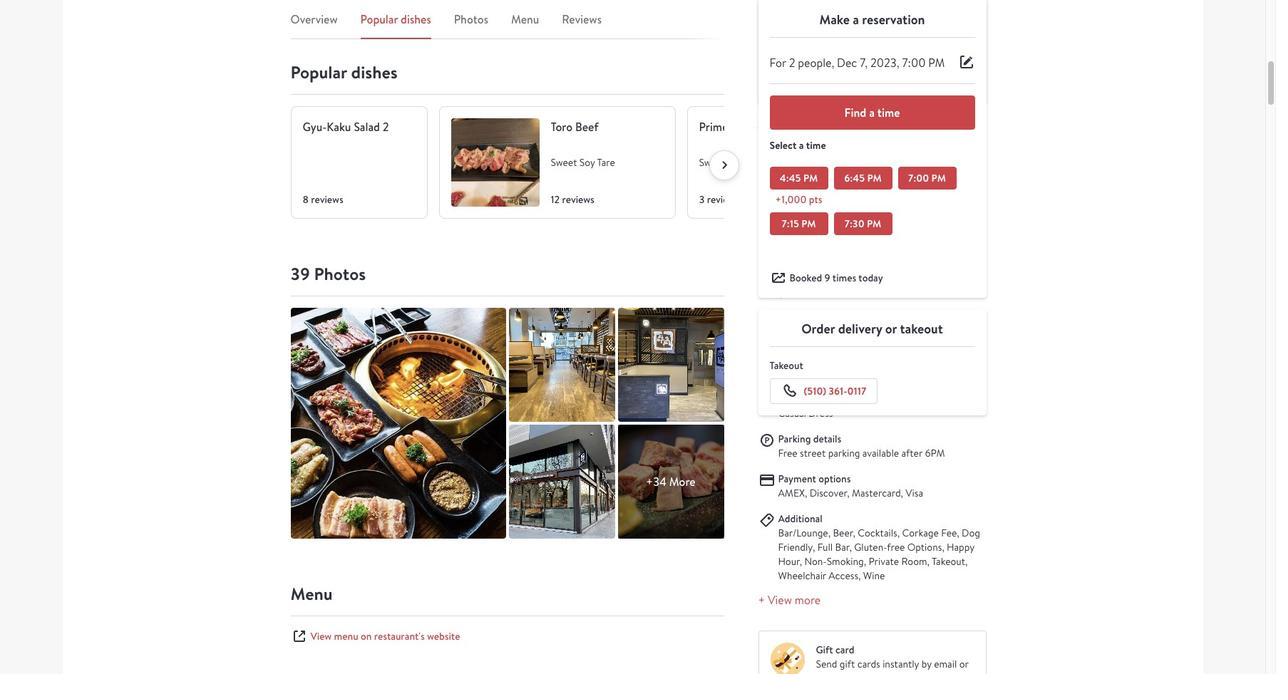 Task type: describe. For each thing, give the bounding box(es) containing it.
takeout,
[[932, 556, 968, 569]]

soy for beef
[[580, 156, 595, 169]]

7:30
[[845, 217, 865, 231]]

am–8:45
[[826, 234, 865, 246]]

toro beef
[[551, 119, 599, 135]]

tapas
[[868, 328, 891, 340]]

dishes inside tab list
[[401, 11, 431, 27]]

for 2 people, dec 7, 2023, 7:00 pm
[[770, 55, 945, 70]]

kaku
[[327, 119, 351, 135]]

pts
[[809, 193, 823, 206]]

neighborhood
[[778, 179, 841, 192]]

smoking,
[[827, 556, 866, 569]]

0 horizontal spatial menu
[[291, 583, 333, 606]]

7:15
[[782, 217, 799, 231]]

free
[[778, 447, 798, 460]]

salad
[[354, 119, 380, 135]]

pm–8:45
[[906, 248, 946, 261]]

a for select
[[799, 138, 804, 153]]

459 8th st,  oakland, ca 94607
[[790, 77, 929, 92]]

amex,
[[778, 487, 807, 500]]

toro beef image
[[451, 119, 539, 207]]

more
[[795, 594, 821, 609]]

information
[[812, 117, 870, 132]]

google map for gyu-kaku - oakland image
[[770, 0, 975, 73]]

sweet soy tare for beef
[[551, 156, 615, 169]]

0 horizontal spatial 8th
[[778, 154, 794, 166]]

people,
[[798, 55, 835, 70]]

0117
[[847, 384, 867, 399]]

elegant
[[809, 368, 842, 380]]

oakland,
[[842, 77, 881, 92]]

sweet soy tare for kalbi
[[699, 156, 764, 169]]

kalbi
[[731, 119, 756, 135]]

of inside hours of operation daily 11:30 am–8:45 pm happy hour mon–sat 11:30 am–5:30 pm daily 8:30 pm–8:45 pm
[[807, 219, 816, 232]]

8:30
[[883, 248, 904, 261]]

restaurant's
[[374, 631, 425, 643]]

7:15 pm
[[782, 217, 816, 231]]

street inside cross street 8th street on the corner of 8th and broadway
[[805, 139, 831, 152]]

less
[[318, 1, 336, 16]]

st,
[[828, 77, 840, 92]]

happy inside hours of operation daily 11:30 am–8:45 pm happy hour mon–sat 11:30 am–5:30 pm daily 8:30 pm–8:45 pm
[[883, 234, 911, 246]]

in
[[886, 672, 894, 675]]

bar,
[[835, 542, 852, 554]]

fee,
[[941, 527, 960, 540]]

1 vertical spatial view
[[311, 631, 332, 643]]

street
[[796, 154, 823, 166]]

0 vertical spatial or
[[886, 320, 897, 338]]

94607
[[899, 77, 929, 92]]

after
[[902, 447, 923, 460]]

gluten-
[[854, 542, 887, 554]]

+34 more
[[646, 474, 696, 490]]

additional for additional bar/lounge, beer, cocktails, corkage fee, dog friendly, full bar, gluten-free options, happy hour, non-smoking, private room, takeout, wheelchair access, wine
[[778, 513, 823, 526]]

1 vertical spatial 11:30
[[778, 248, 800, 261]]

gyu-
[[303, 119, 327, 135]]

hours
[[778, 219, 804, 232]]

7:00 inside button
[[902, 55, 926, 70]]

discover,
[[810, 487, 850, 500]]

takeout
[[770, 359, 804, 372]]

4:45 pm
[[780, 171, 818, 185]]

gift card send gift cards instantly by email or print to present in person.
[[816, 644, 969, 675]]

39 photos
[[291, 263, 366, 286]]

am–5:30
[[802, 248, 841, 261]]

price $30 and under
[[778, 273, 842, 301]]

2 inside button
[[789, 55, 795, 70]]

cards
[[858, 658, 881, 671]]

find a time
[[845, 105, 900, 120]]

popular inside tab list
[[361, 11, 398, 27]]

reviews for prime
[[707, 194, 739, 206]]

options
[[819, 473, 851, 486]]

1 vertical spatial popular dishes
[[291, 61, 398, 84]]

6:45 pm link
[[834, 167, 892, 190]]

small
[[900, 328, 923, 340]]

+1,000
[[776, 193, 807, 206]]

beer,
[[833, 527, 856, 540]]

pm for 7:15 pm
[[802, 217, 816, 231]]

toro
[[551, 119, 573, 135]]

cross street 8th street on the corner of 8th and broadway
[[778, 139, 976, 166]]

cuisines japanese, barbecue, tapas / small plates
[[778, 313, 951, 340]]

booked
[[790, 272, 822, 285]]

2 horizontal spatial 8th
[[898, 154, 913, 166]]

cocktails,
[[858, 527, 900, 540]]

361-
[[829, 384, 848, 399]]

present
[[851, 672, 884, 675]]

today
[[859, 272, 883, 285]]

for 2 people, dec 7, 2023, 7:00 pm button
[[758, 49, 987, 83]]

read less button
[[291, 1, 336, 16]]

operation
[[819, 219, 861, 232]]

and inside price $30 and under
[[799, 288, 814, 301]]

3 reviews
[[699, 194, 739, 206]]

$30
[[778, 288, 796, 301]]

reservation
[[862, 11, 925, 29]]

friendly,
[[778, 542, 815, 554]]

reviews for toro
[[562, 194, 595, 206]]

find a time button
[[770, 96, 975, 130]]

and inside cross street 8th street on the corner of 8th and broadway
[[915, 154, 931, 166]]

of inside cross street 8th street on the corner of 8th and broadway
[[886, 154, 895, 166]]

print
[[816, 672, 837, 675]]

soy for kalbi
[[728, 156, 744, 169]]

dress code casual dress
[[778, 393, 833, 420]]

1 horizontal spatial 8th
[[810, 77, 825, 92]]

12 reviews
[[551, 194, 595, 206]]

1 horizontal spatial 11:30
[[802, 234, 824, 246]]

details
[[813, 433, 842, 446]]

6pm
[[925, 447, 945, 460]]

read
[[291, 1, 315, 16]]

459 8th st,  oakland, ca 94607 link
[[767, 0, 978, 104]]

casual for dining
[[778, 368, 807, 380]]

options,
[[908, 542, 945, 554]]

plates
[[925, 328, 951, 340]]

1 horizontal spatial pm
[[867, 234, 881, 246]]

takeout
[[900, 320, 943, 338]]

6:45
[[844, 171, 865, 185]]



Task type: vqa. For each thing, say whether or not it's contained in the screenshot.


Task type: locate. For each thing, give the bounding box(es) containing it.
view left menu
[[311, 631, 332, 643]]

0 vertical spatial time
[[878, 105, 900, 120]]

1 horizontal spatial view
[[768, 594, 792, 609]]

additional up select
[[758, 117, 809, 132]]

pm for 7:30 pm
[[867, 217, 882, 231]]

dress down the code
[[809, 408, 833, 420]]

gift
[[816, 644, 833, 657]]

dog
[[962, 527, 980, 540]]

street up street
[[805, 139, 831, 152]]

11:30 up price
[[778, 248, 800, 261]]

0 horizontal spatial of
[[807, 219, 816, 232]]

time down ca
[[878, 105, 900, 120]]

2 vertical spatial a
[[799, 138, 804, 153]]

0 vertical spatial daily
[[778, 234, 800, 246]]

gift card image
[[771, 643, 805, 675]]

0 horizontal spatial daily
[[778, 234, 800, 246]]

dishes
[[401, 11, 431, 27], [351, 61, 398, 84]]

casual up parking
[[778, 408, 807, 420]]

casual for dress
[[778, 408, 807, 420]]

find
[[845, 105, 867, 120]]

additional bar/lounge, beer, cocktails, corkage fee, dog friendly, full bar, gluten-free options, happy hour, non-smoking, private room, takeout, wheelchair access, wine
[[778, 513, 980, 583]]

0 vertical spatial street
[[805, 139, 831, 152]]

2 tare from the left
[[746, 156, 764, 169]]

2 horizontal spatial reviews
[[707, 194, 739, 206]]

happy up 8:30
[[883, 234, 911, 246]]

1 sweet from the left
[[551, 156, 577, 169]]

1 vertical spatial popular
[[291, 61, 347, 84]]

pm down street
[[804, 171, 818, 185]]

1 horizontal spatial popular
[[361, 11, 398, 27]]

0 vertical spatial dishes
[[401, 11, 431, 27]]

0 vertical spatial 2
[[789, 55, 795, 70]]

rib
[[788, 119, 805, 135]]

1 horizontal spatial dress
[[809, 408, 833, 420]]

soy down beef
[[580, 156, 595, 169]]

pm inside "link"
[[932, 171, 946, 185]]

sweet for prime
[[699, 156, 726, 169]]

0 vertical spatial of
[[886, 154, 895, 166]]

1 horizontal spatial on
[[825, 154, 836, 166]]

a right find
[[869, 105, 875, 120]]

1 vertical spatial 2
[[383, 119, 389, 135]]

1 horizontal spatial happy
[[947, 542, 975, 554]]

1 casual from the top
[[778, 368, 807, 380]]

code
[[805, 393, 826, 406]]

popular dishes
[[361, 11, 431, 27], [291, 61, 398, 84]]

pm for 7:00 pm
[[932, 171, 946, 185]]

sweet down prime
[[699, 156, 726, 169]]

/
[[894, 328, 897, 340]]

1 vertical spatial daily
[[859, 248, 881, 261]]

0 vertical spatial 7:00
[[902, 55, 926, 70]]

happy
[[883, 234, 911, 246], [947, 542, 975, 554]]

8th down select
[[778, 154, 794, 166]]

1 horizontal spatial a
[[853, 11, 859, 29]]

1 horizontal spatial tare
[[746, 156, 764, 169]]

11:30
[[802, 234, 824, 246], [778, 248, 800, 261]]

make
[[820, 11, 850, 29]]

under
[[817, 288, 842, 301]]

soy
[[580, 156, 595, 169], [728, 156, 744, 169]]

reviews right "3"
[[707, 194, 739, 206]]

sweet soy tare down kalbi on the right top of the page
[[699, 156, 764, 169]]

7,
[[860, 55, 868, 70]]

popular dishes inside tab list
[[361, 11, 431, 27]]

daily left 8:30
[[859, 248, 881, 261]]

a for make
[[853, 11, 859, 29]]

menu
[[334, 631, 358, 643]]

neighborhood oakland
[[778, 179, 841, 206]]

on inside cross street 8th street on the corner of 8th and broadway
[[825, 154, 836, 166]]

additional up bar/lounge, on the bottom right
[[778, 513, 823, 526]]

1 vertical spatial and
[[799, 288, 814, 301]]

view menu on restaurant's website link
[[291, 629, 460, 646]]

1 horizontal spatial or
[[960, 658, 969, 671]]

0 vertical spatial a
[[853, 11, 859, 29]]

2
[[789, 55, 795, 70], [383, 119, 389, 135]]

email
[[934, 658, 957, 671]]

dec
[[837, 55, 857, 70]]

casual down dining
[[778, 368, 807, 380]]

sweet down toro
[[551, 156, 577, 169]]

0 horizontal spatial happy
[[883, 234, 911, 246]]

a inside find a time "button"
[[869, 105, 875, 120]]

pm down broadway
[[932, 171, 946, 185]]

a right make on the right top of page
[[853, 11, 859, 29]]

time for find a time
[[878, 105, 900, 120]]

photos inside tab list
[[454, 11, 488, 27]]

more
[[669, 474, 696, 490]]

1 horizontal spatial and
[[915, 154, 931, 166]]

1 soy from the left
[[580, 156, 595, 169]]

1 horizontal spatial menu
[[511, 11, 539, 27]]

dining style casual elegant
[[778, 353, 842, 380]]

39
[[291, 263, 310, 286]]

3 reviews from the left
[[707, 194, 739, 206]]

menu inside tab list
[[511, 11, 539, 27]]

pm inside button
[[929, 55, 945, 70]]

0 horizontal spatial 11:30
[[778, 248, 800, 261]]

pm down the "corner"
[[867, 171, 882, 185]]

+ view more
[[758, 594, 821, 609]]

2 horizontal spatial pm
[[948, 248, 962, 261]]

2 horizontal spatial a
[[869, 105, 875, 120]]

and up the 7:00 pm
[[915, 154, 931, 166]]

1 vertical spatial dishes
[[351, 61, 398, 84]]

0 horizontal spatial photos
[[314, 263, 366, 286]]

1 horizontal spatial dishes
[[401, 11, 431, 27]]

7:00
[[902, 55, 926, 70], [909, 171, 929, 185]]

reviews right the 8
[[311, 194, 343, 206]]

1 vertical spatial of
[[807, 219, 816, 232]]

reviews right 12
[[562, 194, 595, 206]]

1 vertical spatial additional
[[778, 513, 823, 526]]

+34 more button
[[618, 425, 724, 539]]

2023,
[[871, 55, 900, 70]]

pm up 94607
[[929, 55, 945, 70]]

sweet soy tare
[[551, 156, 615, 169], [699, 156, 764, 169]]

1 horizontal spatial daily
[[859, 248, 881, 261]]

0 horizontal spatial sweet soy tare
[[551, 156, 615, 169]]

+ view more button
[[758, 594, 821, 609]]

select
[[770, 138, 797, 153]]

0 horizontal spatial dress
[[778, 393, 803, 406]]

0 horizontal spatial sweet
[[551, 156, 577, 169]]

card
[[836, 644, 855, 657]]

pm
[[867, 234, 881, 246], [843, 248, 857, 261], [948, 248, 962, 261]]

2 sweet from the left
[[699, 156, 726, 169]]

2 right for in the right of the page
[[789, 55, 795, 70]]

dining
[[778, 353, 807, 366]]

additional for additional information
[[758, 117, 809, 132]]

8th up the 7:00 pm
[[898, 154, 913, 166]]

459
[[790, 77, 808, 92]]

popular dishes up the gyu-kaku salad 2
[[291, 61, 398, 84]]

8th
[[810, 77, 825, 92], [778, 154, 794, 166], [898, 154, 913, 166]]

1 sweet soy tare from the left
[[551, 156, 615, 169]]

0 horizontal spatial 2
[[383, 119, 389, 135]]

0 vertical spatial menu
[[511, 11, 539, 27]]

style
[[809, 353, 830, 366]]

1 vertical spatial time
[[806, 138, 826, 153]]

tab list
[[291, 11, 724, 39]]

tab list containing overview
[[291, 11, 724, 39]]

photos
[[454, 11, 488, 27], [314, 263, 366, 286]]

time up street
[[806, 138, 826, 153]]

1 horizontal spatial 2
[[789, 55, 795, 70]]

oakland
[[778, 194, 814, 206]]

of right the "corner"
[[886, 154, 895, 166]]

happy down dog
[[947, 542, 975, 554]]

0 vertical spatial and
[[915, 154, 931, 166]]

0 vertical spatial on
[[825, 154, 836, 166]]

read less
[[291, 1, 336, 16]]

and down the booked
[[799, 288, 814, 301]]

sweet soy tare down beef
[[551, 156, 615, 169]]

1 vertical spatial on
[[361, 631, 372, 643]]

0 horizontal spatial a
[[799, 138, 804, 153]]

wine
[[863, 570, 885, 583]]

pm
[[929, 55, 945, 70], [804, 171, 818, 185], [867, 171, 882, 185], [932, 171, 946, 185], [802, 217, 816, 231], [867, 217, 882, 231]]

casual inside the dining style casual elegant
[[778, 368, 807, 380]]

0 vertical spatial popular dishes
[[361, 11, 431, 27]]

0 horizontal spatial soy
[[580, 156, 595, 169]]

0 horizontal spatial on
[[361, 631, 372, 643]]

7:00 down cross street 8th street on the corner of 8th and broadway
[[909, 171, 929, 185]]

0 horizontal spatial time
[[806, 138, 826, 153]]

street down the details
[[800, 447, 826, 460]]

1 horizontal spatial photos
[[454, 11, 488, 27]]

or
[[886, 320, 897, 338], [960, 658, 969, 671]]

short
[[758, 119, 786, 135]]

0 vertical spatial casual
[[778, 368, 807, 380]]

daily down hours
[[778, 234, 800, 246]]

prime kalbi short rib
[[699, 119, 805, 135]]

happy inside additional bar/lounge, beer, cocktails, corkage fee, dog friendly, full bar, gluten-free options, happy hour, non-smoking, private room, takeout, wheelchair access, wine
[[947, 542, 975, 554]]

1 horizontal spatial of
[[886, 154, 895, 166]]

1 vertical spatial street
[[800, 447, 826, 460]]

sweet for toro
[[551, 156, 577, 169]]

2 sweet soy tare from the left
[[699, 156, 764, 169]]

0 vertical spatial photos
[[454, 11, 488, 27]]

1 vertical spatial or
[[960, 658, 969, 671]]

by
[[922, 658, 932, 671]]

a up street
[[799, 138, 804, 153]]

ca
[[884, 77, 897, 92]]

dress left the code
[[778, 393, 803, 406]]

pm down 7:30 pm
[[867, 234, 881, 246]]

1 vertical spatial casual
[[778, 408, 807, 420]]

popular right less
[[361, 11, 398, 27]]

1 horizontal spatial soy
[[728, 156, 744, 169]]

private
[[869, 556, 899, 569]]

2 soy from the left
[[728, 156, 744, 169]]

1 vertical spatial dress
[[809, 408, 833, 420]]

0 horizontal spatial or
[[886, 320, 897, 338]]

popular dishes right less
[[361, 11, 431, 27]]

0 vertical spatial dress
[[778, 393, 803, 406]]

0 horizontal spatial reviews
[[311, 194, 343, 206]]

2 reviews from the left
[[562, 194, 595, 206]]

on right menu
[[361, 631, 372, 643]]

2 right salad
[[383, 119, 389, 135]]

gyu-kaku - oakland, oakland, ca image
[[291, 308, 506, 539], [509, 308, 615, 422], [618, 308, 724, 422], [509, 425, 615, 539], [618, 425, 724, 539]]

popular down overview
[[291, 61, 347, 84]]

0 vertical spatial happy
[[883, 234, 911, 246]]

3
[[699, 194, 705, 206]]

8th left st,
[[810, 77, 825, 92]]

2 casual from the top
[[778, 408, 807, 420]]

soy down kalbi on the right top of the page
[[728, 156, 744, 169]]

japanese,
[[778, 328, 820, 340]]

or right email
[[960, 658, 969, 671]]

0 horizontal spatial tare
[[597, 156, 615, 169]]

+34
[[646, 474, 667, 490]]

1 horizontal spatial reviews
[[562, 194, 595, 206]]

tare for kalbi
[[746, 156, 764, 169]]

select a time
[[770, 138, 826, 153]]

make a reservation
[[820, 11, 925, 29]]

additional inside additional bar/lounge, beer, cocktails, corkage fee, dog friendly, full bar, gluten-free options, happy hour, non-smoking, private room, takeout, wheelchair access, wine
[[778, 513, 823, 526]]

cuisines
[[778, 313, 814, 326]]

on left the the
[[825, 154, 836, 166]]

1 vertical spatial 7:00
[[909, 171, 929, 185]]

0 vertical spatial popular
[[361, 11, 398, 27]]

street inside parking details free street parking available after 6pm
[[800, 447, 826, 460]]

mon–sat
[[938, 234, 976, 246]]

1 vertical spatial photos
[[314, 263, 366, 286]]

0 vertical spatial additional
[[758, 117, 809, 132]]

pm for 4:45 pm
[[804, 171, 818, 185]]

time inside "button"
[[878, 105, 900, 120]]

1 horizontal spatial time
[[878, 105, 900, 120]]

7:00 inside "link"
[[909, 171, 929, 185]]

1 vertical spatial menu
[[291, 583, 333, 606]]

additional information
[[758, 117, 870, 132]]

a for find
[[869, 105, 875, 120]]

1 vertical spatial happy
[[947, 542, 975, 554]]

hours of operation daily 11:30 am–8:45 pm happy hour mon–sat 11:30 am–5:30 pm daily 8:30 pm–8:45 pm
[[778, 219, 976, 261]]

pm down mon–sat
[[948, 248, 962, 261]]

time for select a time
[[806, 138, 826, 153]]

payment options amex, discover, mastercard, visa
[[778, 473, 924, 500]]

instantly
[[883, 658, 919, 671]]

view menu on restaurant's website
[[311, 631, 460, 643]]

tare down the "prime kalbi short rib"
[[746, 156, 764, 169]]

1 vertical spatial a
[[869, 105, 875, 120]]

4:45 pm link
[[770, 167, 828, 190]]

0 horizontal spatial and
[[799, 288, 814, 301]]

0 vertical spatial view
[[768, 594, 792, 609]]

pm right 7:15
[[802, 217, 816, 231]]

11:30 up am–5:30
[[802, 234, 824, 246]]

1 horizontal spatial sweet soy tare
[[699, 156, 764, 169]]

pm down am–8:45
[[843, 248, 857, 261]]

7:00 up 94607
[[902, 55, 926, 70]]

1 horizontal spatial sweet
[[699, 156, 726, 169]]

(510) 361-0117 link
[[770, 379, 878, 404]]

or inside gift card send gift cards instantly by email or print to present in person.
[[960, 658, 969, 671]]

gyu-kaku salad 2
[[303, 119, 389, 135]]

0 horizontal spatial pm
[[843, 248, 857, 261]]

pm right "7:30"
[[867, 217, 882, 231]]

9
[[825, 272, 831, 285]]

0 horizontal spatial view
[[311, 631, 332, 643]]

or left small at the right
[[886, 320, 897, 338]]

pm for 6:45 pm
[[867, 171, 882, 185]]

tare for beef
[[597, 156, 615, 169]]

0 horizontal spatial dishes
[[351, 61, 398, 84]]

12
[[551, 194, 560, 206]]

0 vertical spatial 11:30
[[802, 234, 824, 246]]

view right +
[[768, 594, 792, 609]]

casual inside dress code casual dress
[[778, 408, 807, 420]]

1 reviews from the left
[[311, 194, 343, 206]]

hour,
[[778, 556, 802, 569]]

sweet
[[551, 156, 577, 169], [699, 156, 726, 169]]

1 tare from the left
[[597, 156, 615, 169]]

tare down beef
[[597, 156, 615, 169]]

of right hours
[[807, 219, 816, 232]]

7:30 pm
[[845, 217, 882, 231]]

0 horizontal spatial popular
[[291, 61, 347, 84]]

daily
[[778, 234, 800, 246], [859, 248, 881, 261]]



